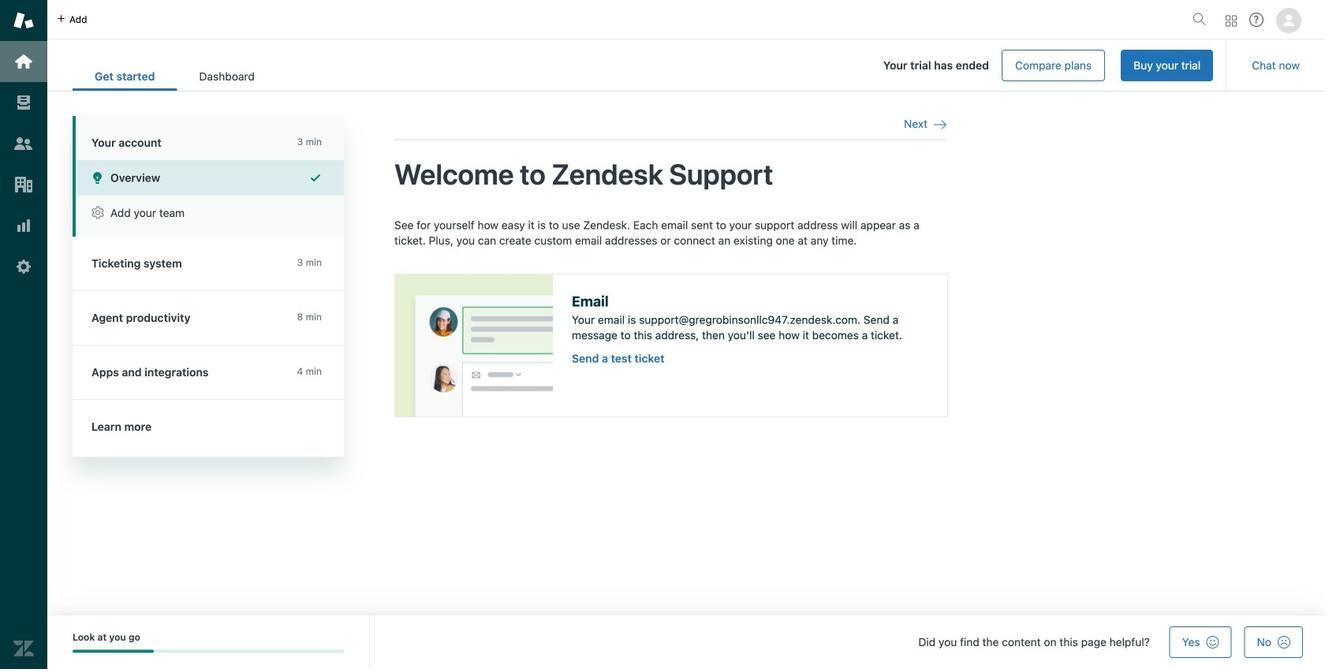 Task type: vqa. For each thing, say whether or not it's contained in the screenshot.
Edit user image
no



Task type: describe. For each thing, give the bounding box(es) containing it.
zendesk image
[[13, 638, 34, 659]]

customers image
[[13, 133, 34, 154]]

organizations image
[[13, 174, 34, 195]]

main element
[[0, 0, 47, 669]]

zendesk support image
[[13, 10, 34, 31]]



Task type: locate. For each thing, give the bounding box(es) containing it.
heading
[[73, 116, 344, 160]]

get started image
[[13, 51, 34, 72]]

reporting image
[[13, 215, 34, 236]]

tab list
[[73, 62, 277, 91]]

zendesk products image
[[1226, 15, 1238, 26]]

admin image
[[13, 257, 34, 277]]

progress bar
[[73, 650, 344, 653]]

get help image
[[1250, 13, 1264, 27]]

tab
[[177, 62, 277, 91]]

example of email conversation inside of the ticketing system and the customer is asking the agent about reimbursement policy. image
[[395, 274, 553, 417]]

views image
[[13, 92, 34, 113]]



